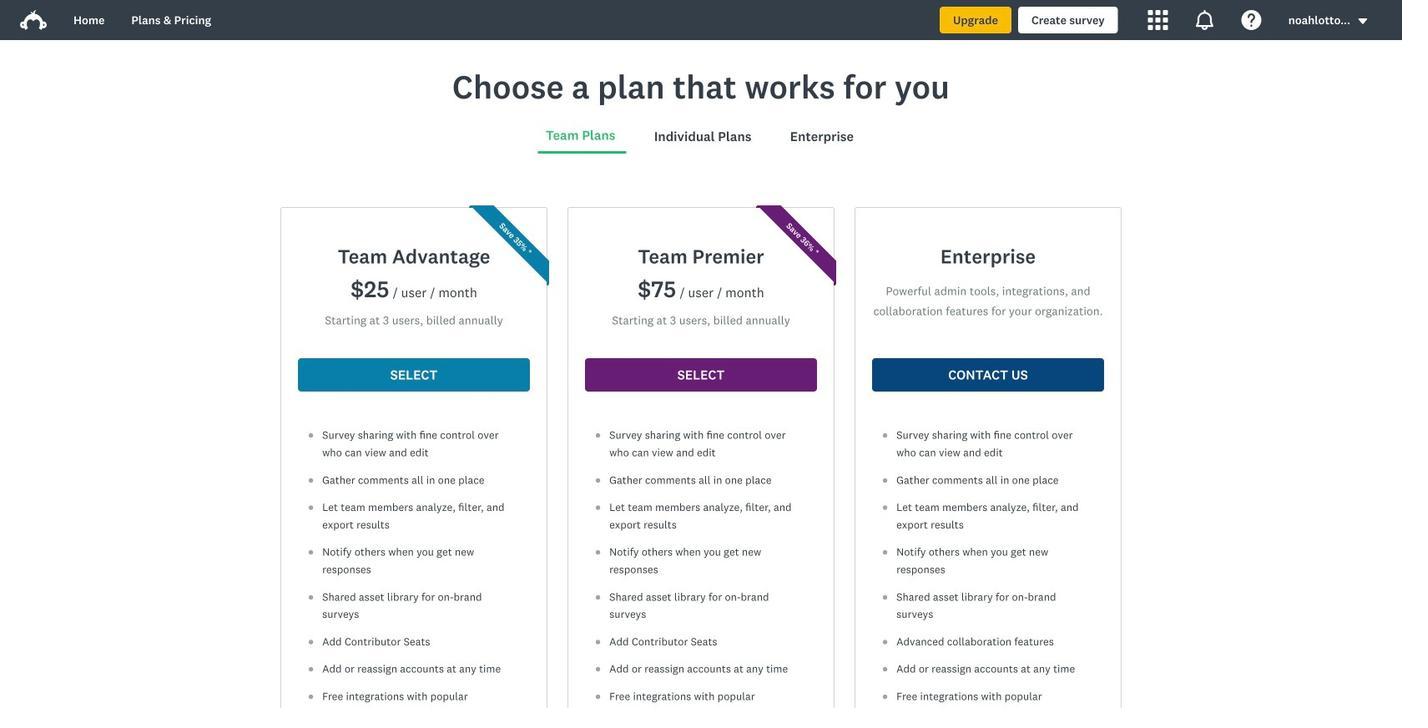 Task type: vqa. For each thing, say whether or not it's contained in the screenshot.
SurveyMonkey image
no



Task type: describe. For each thing, give the bounding box(es) containing it.
help icon image
[[1242, 10, 1262, 30]]

1 brand logo image from the top
[[20, 7, 47, 33]]

2 brand logo image from the top
[[20, 10, 47, 30]]



Task type: locate. For each thing, give the bounding box(es) containing it.
brand logo image
[[20, 7, 47, 33], [20, 10, 47, 30]]

notification center icon image
[[1195, 10, 1215, 30]]

dropdown arrow icon image
[[1358, 15, 1369, 27], [1359, 18, 1368, 24]]

products icon image
[[1149, 10, 1169, 30], [1149, 10, 1169, 30]]



